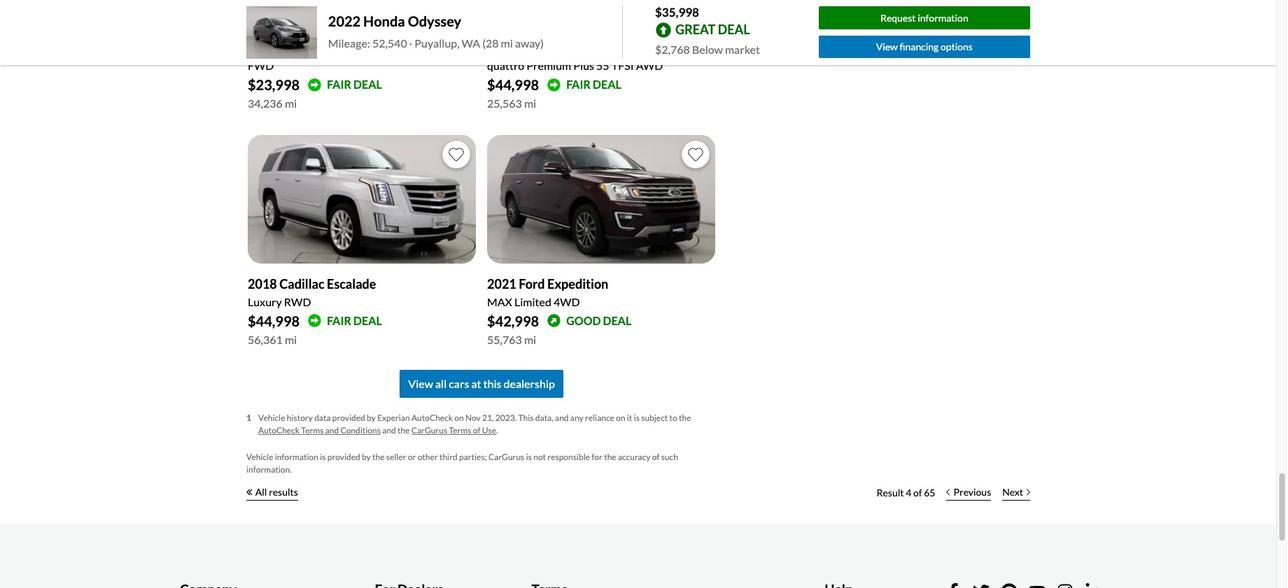 Task type: describe. For each thing, give the bounding box(es) containing it.
wa
[[462, 37, 480, 50]]

.
[[496, 425, 498, 436]]

fair for $42,998
[[567, 78, 591, 91]]

max
[[487, 295, 513, 308]]

clarity
[[320, 40, 358, 55]]

56,361
[[248, 333, 283, 346]]

awd
[[636, 59, 663, 72]]

0 horizontal spatial is
[[320, 452, 326, 463]]

in
[[432, 40, 443, 55]]

34,236 mi
[[248, 97, 297, 110]]

25,563
[[487, 97, 522, 110]]

honda for 2022
[[363, 13, 405, 30]]

financing
[[900, 41, 939, 53]]

mi for in
[[285, 97, 297, 110]]

information for vehicle
[[275, 452, 319, 463]]

mi inside '2022 honda odyssey mileage: 52,540 · puyallup, wa (28 mi away)'
[[501, 37, 513, 50]]

mileage:
[[328, 37, 370, 50]]

2021 for $44,998
[[487, 40, 517, 55]]

honda for 2018
[[280, 40, 317, 55]]

request
[[881, 12, 916, 24]]

56,361 mi
[[248, 333, 297, 346]]

audi
[[519, 40, 546, 55]]

or
[[408, 452, 416, 463]]

fwd
[[248, 59, 274, 72]]

of inside 1 vehicle history data provided by experian autocheck on nov 21, 2023. this data, and any reliance on it is subject to the autocheck terms and conditions and the cargurus terms of use .
[[473, 425, 481, 436]]

below
[[692, 42, 723, 56]]

this
[[519, 413, 534, 423]]

fair deal for $42,998
[[567, 78, 622, 91]]

to
[[670, 413, 678, 423]]

2021 ford expedition max limited 4wd
[[487, 276, 609, 308]]

expedition
[[548, 276, 609, 292]]

ford
[[519, 276, 545, 292]]

21,
[[482, 413, 494, 423]]

25,563 mi
[[487, 97, 536, 110]]

view all cars at this dealership
[[408, 377, 555, 390]]

view for view financing options
[[876, 41, 898, 53]]

such
[[662, 452, 678, 463]]

view financing options
[[876, 41, 973, 53]]

other
[[418, 452, 438, 463]]

information for request
[[918, 12, 969, 24]]

cargurus terms of use link
[[412, 425, 496, 436]]

all
[[436, 377, 447, 390]]

luxury
[[248, 295, 282, 308]]

2021 ford expedition image
[[487, 135, 716, 264]]

1 horizontal spatial is
[[526, 452, 532, 463]]

conditions
[[341, 425, 381, 436]]

deal for escalade
[[354, 314, 382, 327]]

34,236
[[248, 97, 283, 110]]

55,763 mi
[[487, 333, 536, 346]]

nov
[[466, 413, 481, 423]]

seller
[[386, 452, 407, 463]]

this
[[484, 377, 502, 390]]

2018 cadillac escalade luxury rwd
[[248, 276, 376, 308]]

all results
[[255, 487, 298, 499]]

of inside 'vehicle information is provided by the seller or other third parties; cargurus is not responsible for the accuracy of such information.'
[[652, 452, 660, 463]]

premium
[[527, 59, 572, 72]]

2023.
[[496, 413, 517, 423]]

escalade
[[327, 276, 376, 292]]

2022 honda odyssey mileage: 52,540 · puyallup, wa (28 mi away)
[[328, 13, 544, 50]]

chevron double left image
[[246, 489, 253, 496]]

$44,998 for 2018
[[248, 313, 300, 329]]

2022
[[328, 13, 361, 30]]

1 horizontal spatial autocheck
[[412, 413, 453, 423]]

odyssey
[[408, 13, 462, 30]]

vehicle inside 'vehicle information is provided by the seller or other third parties; cargurus is not responsible for the accuracy of such information.'
[[246, 452, 273, 463]]

cars
[[449, 377, 469, 390]]

vehicle inside 1 vehicle history data provided by experian autocheck on nov 21, 2023. this data, and any reliance on it is subject to the autocheck terms and conditions and the cargurus terms of use .
[[258, 413, 285, 423]]

not
[[534, 452, 546, 463]]

deal
[[718, 21, 750, 37]]

result
[[877, 487, 904, 499]]

good
[[567, 314, 601, 327]]

request information
[[881, 12, 969, 24]]

1 on from the left
[[455, 413, 464, 423]]

mi right 56,361
[[285, 333, 297, 346]]

great
[[676, 21, 716, 37]]

parties;
[[459, 452, 487, 463]]

view for view all cars at this dealership
[[408, 377, 433, 390]]

fair deal image for $44,998
[[308, 314, 322, 328]]

quattro
[[487, 59, 525, 72]]

2018 for $44,998
[[248, 276, 277, 292]]

$2,768 below market
[[655, 42, 760, 56]]

result 4 of 65
[[877, 487, 936, 499]]

view financing options button
[[819, 36, 1031, 58]]

$44,998 for 2021
[[487, 76, 539, 93]]

plus
[[574, 59, 595, 72]]

vehicle information is provided by the seller or other third parties; cargurus is not responsible for the accuracy of such information.
[[246, 452, 678, 475]]

4
[[906, 487, 912, 499]]

the right for
[[604, 452, 617, 463]]

1 terms from the left
[[301, 425, 324, 436]]

plug-
[[402, 40, 432, 55]]

reliance
[[585, 413, 615, 423]]

cargurus inside 'vehicle information is provided by the seller or other third parties; cargurus is not responsible for the accuracy of such information.'
[[489, 452, 525, 463]]

accuracy
[[618, 452, 651, 463]]

subject
[[642, 413, 668, 423]]



Task type: vqa. For each thing, say whether or not it's contained in the screenshot.
second Fair deal image from the right
yes



Task type: locate. For each thing, give the bounding box(es) containing it.
1 vertical spatial $44,998
[[248, 313, 300, 329]]

1 vertical spatial vehicle
[[246, 452, 273, 463]]

1 horizontal spatial honda
[[363, 13, 405, 30]]

0 vertical spatial fair deal image
[[308, 78, 322, 92]]

results
[[269, 487, 298, 499]]

0 vertical spatial view
[[876, 41, 898, 53]]

any
[[571, 413, 584, 423]]

great deal
[[676, 21, 750, 37]]

(28
[[483, 37, 499, 50]]

autocheck
[[412, 413, 453, 423], [258, 425, 300, 436]]

2 horizontal spatial is
[[634, 413, 640, 423]]

cargurus up other
[[412, 425, 448, 436]]

the
[[679, 413, 691, 423], [398, 425, 410, 436], [373, 452, 385, 463], [604, 452, 617, 463]]

dealership
[[504, 377, 555, 390]]

2018 up "fwd"
[[248, 40, 277, 55]]

is
[[634, 413, 640, 423], [320, 452, 326, 463], [526, 452, 532, 463]]

provided
[[332, 413, 365, 423], [328, 452, 360, 463]]

third
[[440, 452, 458, 463]]

0 vertical spatial information
[[918, 12, 969, 24]]

1 vertical spatial of
[[652, 452, 660, 463]]

1 horizontal spatial cargurus
[[489, 452, 525, 463]]

2018 up luxury
[[248, 276, 277, 292]]

2021 for $42,998
[[487, 276, 517, 292]]

1
[[246, 413, 251, 423]]

1 horizontal spatial terms
[[449, 425, 472, 436]]

1 vertical spatial by
[[362, 452, 371, 463]]

2 horizontal spatial of
[[914, 487, 923, 499]]

honda inside '2022 honda odyssey mileage: 52,540 · puyallup, wa (28 mi away)'
[[363, 13, 405, 30]]

2 vertical spatial of
[[914, 487, 923, 499]]

$23,998
[[248, 76, 300, 93]]

cargurus inside 1 vehicle history data provided by experian autocheck on nov 21, 2023. this data, and any reliance on it is subject to the autocheck terms and conditions and the cargurus terms of use .
[[412, 425, 448, 436]]

55,763
[[487, 333, 522, 346]]

$42,998
[[487, 313, 539, 329]]

1 fair deal image from the top
[[308, 78, 322, 92]]

provided down conditions
[[328, 452, 360, 463]]

honda left clarity
[[280, 40, 317, 55]]

2018 cadillac escalade image
[[248, 135, 476, 264]]

options
[[941, 41, 973, 53]]

deal down 55
[[593, 78, 622, 91]]

honda inside 2018 honda clarity hybrid plug-in fwd
[[280, 40, 317, 55]]

mi for plus
[[524, 97, 536, 110]]

fair down escalade on the left top of the page
[[327, 314, 352, 327]]

information inside 'vehicle information is provided by the seller or other third parties; cargurus is not responsible for the accuracy of such information.'
[[275, 452, 319, 463]]

fair deal image for $23,998
[[308, 78, 322, 92]]

honda up 52,540
[[363, 13, 405, 30]]

0 horizontal spatial autocheck
[[258, 425, 300, 436]]

fair deal for $44,998
[[327, 78, 382, 91]]

by up conditions
[[367, 413, 376, 423]]

fair
[[327, 78, 352, 91], [567, 78, 591, 91], [327, 314, 352, 327]]

provided up conditions
[[332, 413, 365, 423]]

hybrid
[[361, 40, 400, 55]]

next link
[[997, 478, 1036, 509]]

view all cars at this dealership link
[[400, 370, 564, 398]]

mi down $42,998
[[524, 333, 536, 346]]

2021 up quattro at the left top of the page
[[487, 40, 517, 55]]

information up information.
[[275, 452, 319, 463]]

fair deal down 2018 honda clarity hybrid plug-in fwd
[[327, 78, 382, 91]]

fair deal image
[[548, 78, 561, 92]]

2 2021 from the top
[[487, 276, 517, 292]]

52,540
[[372, 37, 407, 50]]

autocheck terms and conditions link
[[258, 425, 381, 436]]

good deal image
[[548, 314, 561, 328]]

0 horizontal spatial terms
[[301, 425, 324, 436]]

information up options
[[918, 12, 969, 24]]

2 on from the left
[[616, 413, 626, 423]]

autocheck up cargurus terms of use link
[[412, 413, 453, 423]]

of left use
[[473, 425, 481, 436]]

fair down 2018 honda clarity hybrid plug-in fwd
[[327, 78, 352, 91]]

1 horizontal spatial view
[[876, 41, 898, 53]]

mi down $23,998
[[285, 97, 297, 110]]

0 horizontal spatial information
[[275, 452, 319, 463]]

provided inside 'vehicle information is provided by the seller or other third parties; cargurus is not responsible for the accuracy of such information.'
[[328, 452, 360, 463]]

2021 audi q7 quattro premium plus 55 tfsi awd
[[487, 40, 663, 72]]

$2,768
[[655, 42, 690, 56]]

q7
[[548, 40, 566, 55]]

puyallup,
[[415, 37, 460, 50]]

fair deal down 55
[[567, 78, 622, 91]]

1 vertical spatial 2021
[[487, 276, 517, 292]]

0 horizontal spatial honda
[[280, 40, 317, 55]]

use
[[482, 425, 496, 436]]

$44,998 up 25,563 mi
[[487, 76, 539, 93]]

1 vertical spatial view
[[408, 377, 433, 390]]

2018 inside 2018 honda clarity hybrid plug-in fwd
[[248, 40, 277, 55]]

of
[[473, 425, 481, 436], [652, 452, 660, 463], [914, 487, 923, 499]]

1 horizontal spatial of
[[652, 452, 660, 463]]

1 vertical spatial information
[[275, 452, 319, 463]]

cargurus
[[412, 425, 448, 436], [489, 452, 525, 463]]

experian
[[377, 413, 410, 423]]

terms
[[301, 425, 324, 436], [449, 425, 472, 436]]

0 vertical spatial honda
[[363, 13, 405, 30]]

0 horizontal spatial view
[[408, 377, 433, 390]]

deal down escalade on the left top of the page
[[354, 314, 382, 327]]

terms down data
[[301, 425, 324, 436]]

by down conditions
[[362, 452, 371, 463]]

2 terms from the left
[[449, 425, 472, 436]]

2 horizontal spatial and
[[555, 413, 569, 423]]

vehicle up information.
[[246, 452, 273, 463]]

all
[[255, 487, 267, 499]]

0 vertical spatial provided
[[332, 413, 365, 423]]

1 vertical spatial provided
[[328, 452, 360, 463]]

fair deal
[[327, 78, 382, 91], [567, 78, 622, 91], [327, 314, 382, 327]]

0 vertical spatial 2021
[[487, 40, 517, 55]]

0 horizontal spatial and
[[325, 425, 339, 436]]

history
[[287, 413, 313, 423]]

mi
[[501, 37, 513, 50], [285, 97, 297, 110], [524, 97, 536, 110], [285, 333, 297, 346], [524, 333, 536, 346]]

of right '4'
[[914, 487, 923, 499]]

fair down plus
[[567, 78, 591, 91]]

the left seller
[[373, 452, 385, 463]]

deal for clarity
[[354, 78, 382, 91]]

it
[[627, 413, 633, 423]]

vehicle
[[258, 413, 285, 423], [246, 452, 273, 463]]

1 vertical spatial fair deal image
[[308, 314, 322, 328]]

2018 for $23,998
[[248, 40, 277, 55]]

1 horizontal spatial $44,998
[[487, 76, 539, 93]]

is left not
[[526, 452, 532, 463]]

mi right '(28'
[[501, 37, 513, 50]]

0 vertical spatial cargurus
[[412, 425, 448, 436]]

0 vertical spatial by
[[367, 413, 376, 423]]

previous link
[[941, 478, 997, 509]]

and left any
[[555, 413, 569, 423]]

0 vertical spatial vehicle
[[258, 413, 285, 423]]

is down autocheck terms and conditions link
[[320, 452, 326, 463]]

for
[[592, 452, 603, 463]]

fair deal image right $23,998
[[308, 78, 322, 92]]

responsible
[[548, 452, 590, 463]]

previous
[[954, 487, 992, 499]]

is inside 1 vehicle history data provided by experian autocheck on nov 21, 2023. this data, and any reliance on it is subject to the autocheck terms and conditions and the cargurus terms of use .
[[634, 413, 640, 423]]

fair for $44,998
[[327, 78, 352, 91]]

on
[[455, 413, 464, 423], [616, 413, 626, 423]]

1 vertical spatial autocheck
[[258, 425, 300, 436]]

1 horizontal spatial and
[[382, 425, 396, 436]]

good deal
[[567, 314, 632, 327]]

fair deal down escalade on the left top of the page
[[327, 314, 382, 327]]

1 horizontal spatial information
[[918, 12, 969, 24]]

all results link
[[246, 478, 298, 509]]

2021 up 'max'
[[487, 276, 517, 292]]

next
[[1003, 487, 1024, 499]]

cargurus down . at the left of page
[[489, 452, 525, 463]]

the down experian
[[398, 425, 410, 436]]

tfsi
[[612, 59, 634, 72]]

autocheck down history
[[258, 425, 300, 436]]

is right it on the bottom left of the page
[[634, 413, 640, 423]]

0 horizontal spatial $44,998
[[248, 313, 300, 329]]

0 vertical spatial $44,998
[[487, 76, 539, 93]]

55
[[597, 59, 610, 72]]

1 vertical spatial 2018
[[248, 276, 277, 292]]

2018 inside 2018 cadillac escalade luxury rwd
[[248, 276, 277, 292]]

view inside button
[[876, 41, 898, 53]]

terms down nov
[[449, 425, 472, 436]]

2018 honda clarity hybrid plug-in fwd
[[248, 40, 443, 72]]

vehicle right 1
[[258, 413, 285, 423]]

$35,998
[[655, 5, 700, 20]]

mi right 25,563
[[524, 97, 536, 110]]

provided inside 1 vehicle history data provided by experian autocheck on nov 21, 2023. this data, and any reliance on it is subject to the autocheck terms and conditions and the cargurus terms of use .
[[332, 413, 365, 423]]

65
[[924, 487, 936, 499]]

0 vertical spatial autocheck
[[412, 413, 453, 423]]

chevron left image
[[947, 489, 951, 496]]

1 vehicle history data provided by experian autocheck on nov 21, 2023. this data, and any reliance on it is subject to the autocheck terms and conditions and the cargurus terms of use .
[[246, 413, 691, 436]]

deal for q7
[[593, 78, 622, 91]]

2022 honda odyssey image
[[246, 6, 317, 59]]

mi for 4wd
[[524, 333, 536, 346]]

rwd
[[284, 295, 311, 308]]

2 2018 from the top
[[248, 276, 277, 292]]

request information button
[[819, 6, 1031, 29]]

2 fair deal image from the top
[[308, 314, 322, 328]]

of left the such
[[652, 452, 660, 463]]

data,
[[536, 413, 554, 423]]

information.
[[246, 465, 292, 475]]

view left all in the bottom of the page
[[408, 377, 433, 390]]

0 horizontal spatial on
[[455, 413, 464, 423]]

limited
[[515, 295, 552, 308]]

on left it on the bottom left of the page
[[616, 413, 626, 423]]

$44,998
[[487, 76, 539, 93], [248, 313, 300, 329]]

0 horizontal spatial cargurus
[[412, 425, 448, 436]]

view down request on the top
[[876, 41, 898, 53]]

by inside 1 vehicle history data provided by experian autocheck on nov 21, 2023. this data, and any reliance on it is subject to the autocheck terms and conditions and the cargurus terms of use .
[[367, 413, 376, 423]]

and down data
[[325, 425, 339, 436]]

1 horizontal spatial on
[[616, 413, 626, 423]]

information inside button
[[918, 12, 969, 24]]

market
[[725, 42, 760, 56]]

information
[[918, 12, 969, 24], [275, 452, 319, 463]]

1 2021 from the top
[[487, 40, 517, 55]]

1 vertical spatial honda
[[280, 40, 317, 55]]

2021 inside 2021 audi q7 quattro premium plus 55 tfsi awd
[[487, 40, 517, 55]]

cadillac
[[280, 276, 325, 292]]

2021 inside 2021 ford expedition max limited 4wd
[[487, 276, 517, 292]]

by
[[367, 413, 376, 423], [362, 452, 371, 463]]

fair deal image
[[308, 78, 322, 92], [308, 314, 322, 328]]

the right the 'to'
[[679, 413, 691, 423]]

and down experian
[[382, 425, 396, 436]]

$44,998 up 56,361 mi
[[248, 313, 300, 329]]

chevron right image
[[1027, 489, 1031, 496]]

0 horizontal spatial of
[[473, 425, 481, 436]]

away)
[[515, 37, 544, 50]]

on up cargurus terms of use link
[[455, 413, 464, 423]]

deal right good
[[603, 314, 632, 327]]

by inside 'vehicle information is provided by the seller or other third parties; cargurus is not responsible for the accuracy of such information.'
[[362, 452, 371, 463]]

0 vertical spatial 2018
[[248, 40, 277, 55]]

1 2018 from the top
[[248, 40, 277, 55]]

fair deal image down rwd
[[308, 314, 322, 328]]

0 vertical spatial of
[[473, 425, 481, 436]]

deal for expedition
[[603, 314, 632, 327]]

deal down 2018 honda clarity hybrid plug-in fwd
[[354, 78, 382, 91]]

honda
[[363, 13, 405, 30], [280, 40, 317, 55]]

4wd
[[554, 295, 580, 308]]

1 vertical spatial cargurus
[[489, 452, 525, 463]]



